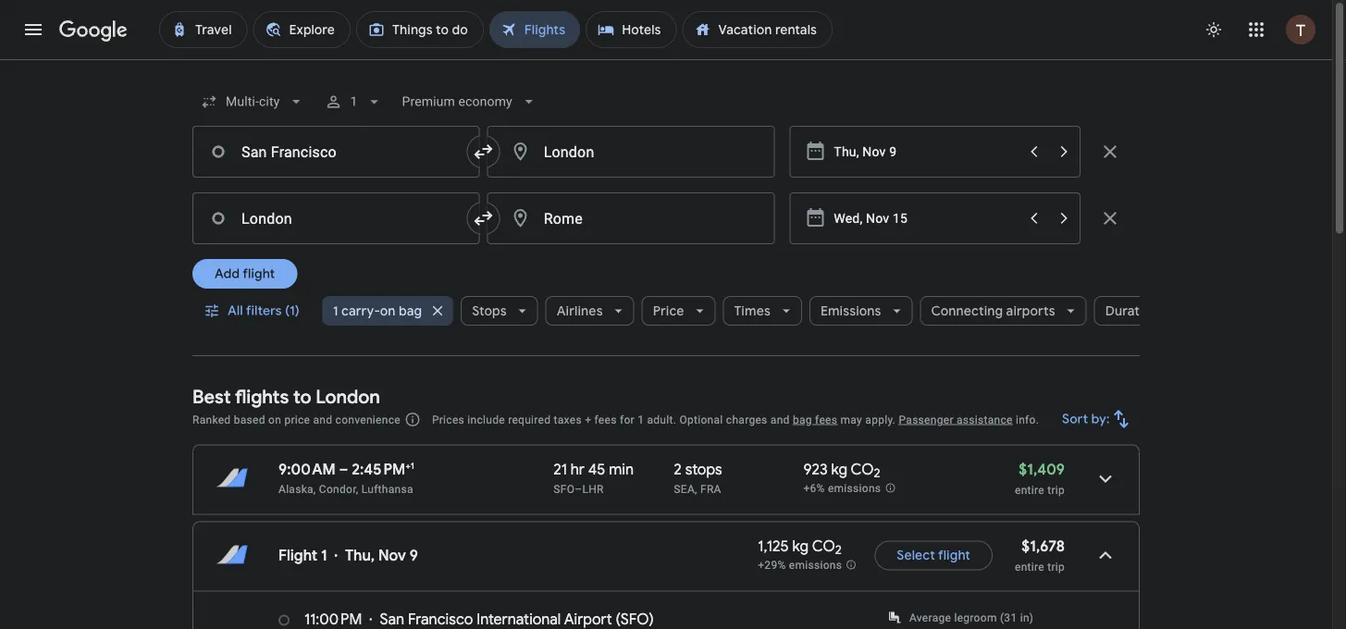 Task type: describe. For each thing, give the bounding box(es) containing it.
on for carry-
[[380, 303, 396, 319]]

2 inside 2 stops sea , fra
[[674, 460, 682, 479]]

emissions for 1,125
[[789, 559, 842, 572]]

(1)
[[285, 303, 300, 319]]

1,125
[[758, 537, 789, 556]]

alaska, condor, lufthansa
[[279, 483, 413, 495]]

2 fees from the left
[[815, 413, 838, 426]]

average legroom (31 in)
[[910, 611, 1034, 624]]

total duration 21 hr 45 min. element
[[554, 460, 674, 482]]

hr
[[571, 460, 585, 479]]

21
[[554, 460, 567, 479]]

all filters (1)
[[228, 303, 300, 319]]

thu,
[[345, 546, 375, 565]]

airport
[[564, 610, 612, 629]]

Departure time: 11:00 PM. text field
[[304, 610, 362, 629]]

alaska,
[[279, 483, 316, 495]]

2 for 1,125
[[835, 542, 842, 558]]

price
[[284, 413, 310, 426]]

all
[[228, 303, 243, 319]]

legroom
[[954, 611, 997, 624]]

trip for $1,409
[[1048, 483, 1065, 496]]

optional
[[680, 413, 723, 426]]

international
[[477, 610, 561, 629]]

add
[[215, 266, 240, 282]]

kg for 1,125
[[793, 537, 809, 556]]

price button
[[642, 289, 716, 333]]

select flight
[[897, 547, 971, 564]]

connecting airports
[[931, 303, 1055, 319]]

flight details. leaves san francisco international airport at 9:00 am on thursday, november 9 and arrives at heathrow airport at 2:45 pm on friday, november 10. image
[[1084, 457, 1128, 501]]

1 carry-on bag
[[333, 303, 422, 319]]

sfo inside 21 hr 45 min sfo – lhr
[[554, 483, 575, 495]]

average
[[910, 611, 951, 624]]

none search field containing add flight
[[192, 80, 1190, 356]]

stops button
[[461, 289, 538, 333]]

assistance
[[957, 413, 1013, 426]]

airlines button
[[546, 289, 634, 333]]

for
[[620, 413, 635, 426]]

fra
[[700, 483, 721, 495]]

taxes
[[554, 413, 582, 426]]

swap origin and destination. image
[[473, 207, 495, 229]]

stops
[[685, 460, 722, 479]]

bag fees button
[[793, 413, 838, 426]]

passenger
[[899, 413, 954, 426]]

francisco
[[408, 610, 473, 629]]

apply.
[[865, 413, 896, 426]]

$1,678
[[1022, 537, 1065, 556]]

sort by: button
[[1055, 397, 1140, 441]]

– inside 21 hr 45 min sfo – lhr
[[575, 483, 582, 495]]

condor,
[[319, 483, 359, 495]]

2 and from the left
[[771, 413, 790, 426]]

entire for $1,409
[[1015, 483, 1045, 496]]

carry-
[[341, 303, 380, 319]]

9:00 am – 2:45 pm + 1
[[279, 460, 414, 479]]

best flights to london
[[192, 385, 380, 409]]

times
[[734, 303, 771, 319]]

ranked based on price and convenience
[[192, 413, 401, 426]]

times button
[[723, 289, 802, 333]]

11:00 pm
[[304, 610, 362, 629]]

thu, nov 9
[[345, 546, 418, 565]]

select
[[897, 547, 935, 564]]

(
[[616, 610, 621, 629]]

(31
[[1000, 611, 1017, 624]]

flights
[[235, 385, 289, 409]]

Departure text field
[[834, 127, 1018, 177]]

to
[[293, 385, 311, 409]]

filters
[[246, 303, 282, 319]]

nov
[[378, 546, 406, 565]]

prices
[[432, 413, 465, 426]]

may
[[841, 413, 862, 426]]

1 vertical spatial sfo
[[621, 610, 649, 629]]

flight
[[279, 546, 317, 565]]

2 stops sea , fra
[[674, 460, 722, 495]]

best
[[192, 385, 231, 409]]

lufthansa
[[362, 483, 413, 495]]

leaves san francisco international airport at 9:00 am on thursday, november 9 and arrives at heathrow airport at 2:45 pm on friday, november 10. element
[[279, 460, 414, 479]]

required
[[508, 413, 551, 426]]

emissions
[[821, 303, 881, 319]]

45
[[588, 460, 605, 479]]

duration
[[1105, 303, 1159, 319]]

9
[[410, 546, 418, 565]]

prices include required taxes + fees for 1 adult. optional charges and bag fees may apply. passenger assistance
[[432, 413, 1013, 426]]



Task type: vqa. For each thing, say whether or not it's contained in the screenshot.
bottommost "emissions"
yes



Task type: locate. For each thing, give the bounding box(es) containing it.
include
[[468, 413, 505, 426]]

emissions down 1,125 kg co 2
[[789, 559, 842, 572]]

1 inside 9:00 am – 2:45 pm + 1
[[411, 460, 414, 471]]

2 up sea in the bottom right of the page
[[674, 460, 682, 479]]

co inside 923 kg co 2
[[851, 460, 874, 479]]

airlines
[[557, 303, 603, 319]]

entire inside $1,409 entire trip
[[1015, 483, 1045, 496]]

– down "hr"
[[575, 483, 582, 495]]

1 fees from the left
[[595, 413, 617, 426]]

923
[[804, 460, 828, 479]]

1 horizontal spatial +
[[585, 413, 591, 426]]

0 vertical spatial +
[[585, 413, 591, 426]]

swap origin and destination. image
[[473, 141, 495, 163]]

+29%
[[758, 559, 786, 572]]

None search field
[[192, 80, 1190, 356]]

all filters (1) button
[[192, 289, 314, 333]]

$1,409 entire trip
[[1015, 460, 1065, 496]]

0 horizontal spatial +
[[406, 460, 411, 471]]

1 horizontal spatial bag
[[793, 413, 812, 426]]

entire down $1,678
[[1015, 560, 1045, 573]]

0 vertical spatial co
[[851, 460, 874, 479]]

add flight
[[215, 266, 275, 282]]

1 vertical spatial trip
[[1048, 560, 1065, 573]]

Departure text field
[[834, 193, 1018, 243]]

san francisco international airport ( sfo )
[[380, 610, 654, 629]]

+
[[585, 413, 591, 426], [406, 460, 411, 471]]

on
[[380, 303, 396, 319], [268, 413, 281, 426]]

entire inside $1,678 entire trip
[[1015, 560, 1045, 573]]

trip inside $1,409 entire trip
[[1048, 483, 1065, 496]]

1 and from the left
[[313, 413, 332, 426]]

0 horizontal spatial flight
[[243, 266, 275, 282]]

charges
[[726, 413, 768, 426]]

sort
[[1062, 411, 1089, 427]]

)
[[649, 610, 654, 629]]

1 vertical spatial +
[[406, 460, 411, 471]]

None field
[[192, 85, 313, 118], [395, 85, 546, 118], [192, 85, 313, 118], [395, 85, 546, 118]]

co
[[851, 460, 874, 479], [812, 537, 835, 556]]

flight right select
[[938, 547, 971, 564]]

kg up +6% emissions
[[831, 460, 848, 479]]

trip
[[1048, 483, 1065, 496], [1048, 560, 1065, 573]]

main menu image
[[22, 19, 44, 41]]

2 inside 1,125 kg co 2
[[835, 542, 842, 558]]

1 horizontal spatial 2
[[835, 542, 842, 558]]

kg inside 923 kg co 2
[[831, 460, 848, 479]]

stops
[[472, 303, 507, 319]]

0 vertical spatial trip
[[1048, 483, 1065, 496]]

2 up +6% emissions
[[874, 466, 881, 481]]

adult.
[[647, 413, 677, 426]]

+29% emissions
[[758, 559, 842, 572]]

0 vertical spatial bag
[[399, 303, 422, 319]]

0 vertical spatial flight
[[243, 266, 275, 282]]

Departure time: 9:00 AM. text field
[[279, 460, 336, 479]]

flight for add flight
[[243, 266, 275, 282]]

flight
[[243, 266, 275, 282], [938, 547, 971, 564]]

loading results progress bar
[[0, 59, 1332, 63]]

0 horizontal spatial fees
[[595, 413, 617, 426]]

1 horizontal spatial fees
[[815, 413, 838, 426]]

kg
[[831, 460, 848, 479], [793, 537, 809, 556]]

co up +6% emissions
[[851, 460, 874, 479]]

airports
[[1006, 303, 1055, 319]]

on inside popup button
[[380, 303, 396, 319]]

2 entire from the top
[[1015, 560, 1045, 573]]

0 horizontal spatial 2
[[674, 460, 682, 479]]

by:
[[1092, 411, 1110, 427]]

sort by:
[[1062, 411, 1110, 427]]

trip for $1,678
[[1048, 560, 1065, 573]]

kg up +29% emissions
[[793, 537, 809, 556]]

ranked
[[192, 413, 231, 426]]

1 vertical spatial flight
[[938, 547, 971, 564]]

sea
[[674, 483, 695, 495]]

1 horizontal spatial –
[[575, 483, 582, 495]]

1 vertical spatial co
[[812, 537, 835, 556]]

fees left for
[[595, 413, 617, 426]]

0 vertical spatial sfo
[[554, 483, 575, 495]]

on for based
[[268, 413, 281, 426]]

1 carry-on bag button
[[322, 289, 454, 333]]

2 trip from the top
[[1048, 560, 1065, 573]]

san
[[380, 610, 404, 629]]

co inside 1,125 kg co 2
[[812, 537, 835, 556]]

sfo down "21"
[[554, 483, 575, 495]]

1 vertical spatial emissions
[[789, 559, 842, 572]]

add flight button
[[192, 259, 297, 289]]

bag
[[399, 303, 422, 319], [793, 413, 812, 426]]

1 vertical spatial kg
[[793, 537, 809, 556]]

0 vertical spatial kg
[[831, 460, 848, 479]]

0 horizontal spatial and
[[313, 413, 332, 426]]

layover (1 of 2) is a 6 hr 41 min layover at seattle-tacoma international airport in seattle. layover (2 of 2) is a 1 hr 10 min layover at frankfurt airport in frankfurt. element
[[674, 482, 794, 496]]

0 horizontal spatial co
[[812, 537, 835, 556]]

bag right 'carry-'
[[399, 303, 422, 319]]

$1,409
[[1019, 460, 1065, 479]]

0 horizontal spatial –
[[339, 460, 348, 479]]

1678 US dollars text field
[[1022, 537, 1065, 556]]

flight inside button
[[243, 266, 275, 282]]

9:00 am
[[279, 460, 336, 479]]

923 kg co 2
[[804, 460, 881, 481]]

and
[[313, 413, 332, 426], [771, 413, 790, 426]]

london
[[316, 385, 380, 409]]

+ right taxes
[[585, 413, 591, 426]]

1 button
[[317, 80, 391, 124]]

2:45 pm
[[352, 460, 406, 479]]

$1,678 entire trip
[[1015, 537, 1065, 573]]

+ up lufthansa
[[406, 460, 411, 471]]

1 trip from the top
[[1048, 483, 1065, 496]]

1 horizontal spatial on
[[380, 303, 396, 319]]

1 horizontal spatial kg
[[831, 460, 848, 479]]

–
[[339, 460, 348, 479], [575, 483, 582, 495]]

1
[[350, 94, 358, 109], [333, 303, 338, 319], [638, 413, 644, 426], [411, 460, 414, 471], [321, 546, 327, 565]]

trip down $1,409
[[1048, 483, 1065, 496]]

2 horizontal spatial 2
[[874, 466, 881, 481]]

1 horizontal spatial co
[[851, 460, 874, 479]]

Arrival time: 2:45 PM on  Friday, November 10. text field
[[352, 460, 414, 479]]

+6% emissions
[[804, 482, 881, 495]]

+ inside 9:00 am – 2:45 pm + 1
[[406, 460, 411, 471]]

trip down $1,678
[[1048, 560, 1065, 573]]

0 vertical spatial on
[[380, 303, 396, 319]]

select flight button
[[875, 533, 993, 578]]

flight 1
[[279, 546, 327, 565]]

bag left may
[[793, 413, 812, 426]]

based
[[234, 413, 265, 426]]

emissions button
[[810, 289, 913, 333]]

2 up +29% emissions
[[835, 542, 842, 558]]

None text field
[[487, 126, 775, 178]]

0 horizontal spatial bag
[[399, 303, 422, 319]]

emissions for 923
[[828, 482, 881, 495]]

co for 923
[[851, 460, 874, 479]]

and right charges
[[771, 413, 790, 426]]

1 vertical spatial on
[[268, 413, 281, 426]]

learn more about ranking image
[[404, 411, 421, 428]]

0 vertical spatial –
[[339, 460, 348, 479]]

kg for 923
[[831, 460, 848, 479]]

2 inside 923 kg co 2
[[874, 466, 881, 481]]

emissions
[[828, 482, 881, 495], [789, 559, 842, 572]]

sfo
[[554, 483, 575, 495], [621, 610, 649, 629]]

in)
[[1020, 611, 1034, 624]]

min
[[609, 460, 634, 479]]

flight inside button
[[938, 547, 971, 564]]

price
[[653, 303, 684, 319]]

emissions down 923 kg co 2
[[828, 482, 881, 495]]

connecting
[[931, 303, 1003, 319]]

0 horizontal spatial on
[[268, 413, 281, 426]]

None text field
[[192, 126, 480, 178], [192, 192, 480, 244], [487, 192, 775, 244], [192, 126, 480, 178], [192, 192, 480, 244], [487, 192, 775, 244]]

2
[[674, 460, 682, 479], [874, 466, 881, 481], [835, 542, 842, 558]]

2 for 923
[[874, 466, 881, 481]]

flight right add
[[243, 266, 275, 282]]

convenience
[[335, 413, 401, 426]]

co for 1,125
[[812, 537, 835, 556]]

1 vertical spatial entire
[[1015, 560, 1045, 573]]

sfo right airport
[[621, 610, 649, 629]]

1409 US dollars text field
[[1019, 460, 1065, 479]]

– up alaska, condor, lufthansa
[[339, 460, 348, 479]]

entire for $1,678
[[1015, 560, 1045, 573]]

1 vertical spatial bag
[[793, 413, 812, 426]]

and right price
[[313, 413, 332, 426]]

kg inside 1,125 kg co 2
[[793, 537, 809, 556]]

1 horizontal spatial and
[[771, 413, 790, 426]]

remove flight from london to rome on wed, nov 15 image
[[1099, 207, 1121, 229]]

duration button
[[1094, 289, 1190, 333]]

+6%
[[804, 482, 825, 495]]

1,125 kg co 2
[[758, 537, 842, 558]]

bag inside popup button
[[399, 303, 422, 319]]

fees left may
[[815, 413, 838, 426]]

trip inside $1,678 entire trip
[[1048, 560, 1065, 573]]

1 horizontal spatial sfo
[[621, 610, 649, 629]]

entire down $1,409 text box
[[1015, 483, 1045, 496]]

entire
[[1015, 483, 1045, 496], [1015, 560, 1045, 573]]

fees
[[595, 413, 617, 426], [815, 413, 838, 426]]

0 vertical spatial emissions
[[828, 482, 881, 495]]

1 entire from the top
[[1015, 483, 1045, 496]]

flight for select flight
[[938, 547, 971, 564]]

2 stops flight. element
[[674, 460, 722, 482]]

0 vertical spatial entire
[[1015, 483, 1045, 496]]

0 horizontal spatial sfo
[[554, 483, 575, 495]]

co up +29% emissions
[[812, 537, 835, 556]]

1 vertical spatial –
[[575, 483, 582, 495]]

passenger assistance button
[[899, 413, 1013, 426]]

change appearance image
[[1192, 7, 1236, 52]]

1 horizontal spatial flight
[[938, 547, 971, 564]]

remove flight from san francisco to london on thu, nov 9 image
[[1099, 141, 1121, 163]]

0 horizontal spatial kg
[[793, 537, 809, 556]]



